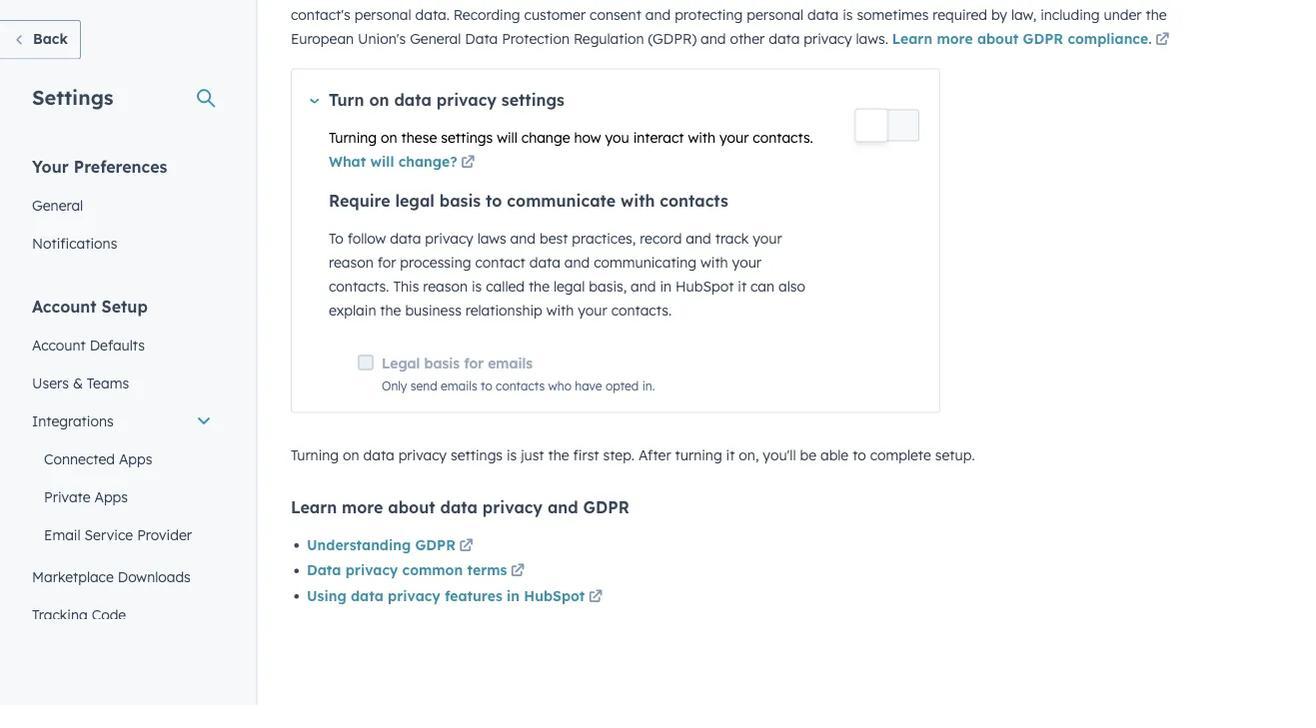 Task type: locate. For each thing, give the bounding box(es) containing it.
on up what will change?
[[381, 128, 397, 146]]

legal left basis,
[[554, 278, 585, 295]]

on for turning on data privacy settings is just the first step. after turning it on, you'll be able to complete setup.
[[343, 446, 359, 464]]

0 vertical spatial basis
[[440, 191, 481, 211]]

legal down the what will change? link at left
[[395, 191, 435, 211]]

for up this
[[377, 254, 396, 271]]

is
[[472, 278, 482, 295], [507, 446, 517, 464]]

emails up "only send emails to contacts who have opted in."
[[488, 355, 533, 372]]

1 vertical spatial will
[[370, 152, 394, 170]]

0 vertical spatial hubspot
[[676, 278, 734, 295]]

the down this
[[380, 302, 401, 319]]

link opens in a new window image inside understanding gdpr link
[[459, 540, 473, 554]]

to down legal basis for emails
[[481, 378, 493, 393]]

0 horizontal spatial learn
[[291, 497, 337, 517]]

1 vertical spatial on
[[381, 128, 397, 146]]

account up account defaults
[[32, 296, 97, 316]]

for
[[377, 254, 396, 271], [464, 355, 484, 372]]

1 vertical spatial emails
[[441, 378, 477, 393]]

0 vertical spatial on
[[369, 89, 389, 109]]

link opens in a new window image for learn more about gdpr compliance.
[[1156, 28, 1170, 52]]

1 horizontal spatial about
[[977, 30, 1019, 47]]

0 vertical spatial it
[[738, 278, 747, 295]]

contacts.
[[753, 128, 813, 146], [329, 278, 389, 295], [611, 302, 672, 319]]

only send emails to contacts who have opted in.
[[382, 378, 655, 393]]

0 horizontal spatial will
[[370, 152, 394, 170]]

data down only
[[363, 446, 395, 464]]

1 vertical spatial turning
[[291, 446, 339, 464]]

tracking code
[[32, 606, 126, 624]]

private
[[44, 488, 91, 506]]

require
[[329, 191, 390, 211]]

1 vertical spatial hubspot
[[524, 587, 585, 605]]

1 horizontal spatial hubspot
[[676, 278, 734, 295]]

common
[[402, 562, 463, 579]]

it left the can
[[738, 278, 747, 295]]

1 vertical spatial contacts.
[[329, 278, 389, 295]]

privacy down data privacy common terms link
[[388, 587, 441, 605]]

0 horizontal spatial gdpr
[[415, 536, 456, 554]]

contacts
[[660, 191, 729, 211], [496, 378, 545, 393]]

step.
[[603, 446, 635, 464]]

0 horizontal spatial about
[[388, 497, 435, 517]]

account setup
[[32, 296, 148, 316]]

0 vertical spatial about
[[977, 30, 1019, 47]]

0 horizontal spatial it
[[726, 446, 735, 464]]

1 vertical spatial for
[[464, 355, 484, 372]]

will left change
[[497, 128, 518, 146]]

in down the communicating
[[660, 278, 672, 295]]

about for data
[[388, 497, 435, 517]]

1 horizontal spatial emails
[[488, 355, 533, 372]]

in inside to follow data privacy laws and best practices, record and track your reason for processing contact data and communicating with your contacts. this reason is called the legal basis, and in hubspot it can also explain the business relationship with your contacts.
[[660, 278, 672, 295]]

practices,
[[572, 230, 636, 247]]

the right the called
[[529, 278, 550, 295]]

1 vertical spatial about
[[388, 497, 435, 517]]

on right turn
[[369, 89, 389, 109]]

it
[[738, 278, 747, 295], [726, 446, 735, 464]]

privacy
[[437, 89, 497, 109], [425, 230, 474, 247], [398, 446, 447, 464], [483, 497, 543, 517], [346, 562, 398, 579], [388, 587, 441, 605]]

1 vertical spatial in
[[507, 587, 520, 605]]

1 vertical spatial it
[[726, 446, 735, 464]]

0 vertical spatial account
[[32, 296, 97, 316]]

have
[[575, 378, 602, 393]]

0 vertical spatial in
[[660, 278, 672, 295]]

turn
[[329, 89, 364, 109]]

0 horizontal spatial emails
[[441, 378, 477, 393]]

your
[[32, 156, 69, 176]]

1 vertical spatial more
[[342, 497, 383, 517]]

1 vertical spatial the
[[380, 302, 401, 319]]

gdpr down step.
[[583, 497, 630, 517]]

more for learn more about gdpr compliance.
[[937, 30, 973, 47]]

to right able
[[853, 446, 866, 464]]

marketplace
[[32, 568, 114, 586]]

can
[[751, 278, 775, 295]]

link opens in a new window image inside the "using data privacy features in hubspot" link
[[589, 591, 603, 605]]

link opens in a new window image
[[1156, 33, 1170, 47], [459, 540, 473, 554], [511, 560, 525, 584], [589, 586, 603, 610], [589, 591, 603, 605]]

1 vertical spatial apps
[[94, 488, 128, 506]]

apps up service at bottom
[[94, 488, 128, 506]]

learn more about gdpr compliance.
[[892, 30, 1152, 47]]

on for turning on these settings will change how you interact with your contacts.
[[381, 128, 397, 146]]

hubspot inside to follow data privacy laws and best practices, record and track your reason for processing contact data and communicating with your contacts. this reason is called the legal basis, and in hubspot it can also explain the business relationship with your contacts.
[[676, 278, 734, 295]]

understanding gdpr
[[307, 536, 456, 554]]

reason
[[329, 254, 374, 271], [423, 278, 468, 295]]

0 vertical spatial the
[[529, 278, 550, 295]]

understanding
[[307, 536, 411, 554]]

1 vertical spatial basis
[[424, 355, 460, 372]]

1 horizontal spatial gdpr
[[583, 497, 630, 517]]

data up the these
[[394, 89, 432, 109]]

2 vertical spatial on
[[343, 446, 359, 464]]

0 horizontal spatial legal
[[395, 191, 435, 211]]

notifications link
[[20, 224, 224, 262]]

1 vertical spatial is
[[507, 446, 517, 464]]

is left just
[[507, 446, 517, 464]]

privacy up 'processing'
[[425, 230, 474, 247]]

2 account from the top
[[32, 336, 86, 354]]

code
[[92, 606, 126, 624]]

settings
[[502, 89, 565, 109], [441, 128, 493, 146], [451, 446, 503, 464]]

data up common
[[440, 497, 478, 517]]

0 vertical spatial contacts
[[660, 191, 729, 211]]

change
[[522, 128, 570, 146]]

1 vertical spatial gdpr
[[583, 497, 630, 517]]

preferences
[[74, 156, 167, 176]]

0 vertical spatial is
[[472, 278, 482, 295]]

1 vertical spatial account
[[32, 336, 86, 354]]

communicate
[[507, 191, 616, 211]]

1 horizontal spatial reason
[[423, 278, 468, 295]]

0 horizontal spatial more
[[342, 497, 383, 517]]

contacts up record
[[660, 191, 729, 211]]

0 horizontal spatial reason
[[329, 254, 374, 271]]

on
[[369, 89, 389, 109], [381, 128, 397, 146], [343, 446, 359, 464]]

it left on,
[[726, 446, 735, 464]]

will right what
[[370, 152, 394, 170]]

0 horizontal spatial is
[[472, 278, 482, 295]]

users
[[32, 374, 69, 392]]

0 horizontal spatial hubspot
[[524, 587, 585, 605]]

about
[[977, 30, 1019, 47], [388, 497, 435, 517]]

1 horizontal spatial contacts
[[660, 191, 729, 211]]

settings down 'turn on data privacy settings'
[[441, 128, 493, 146]]

link opens in a new window image inside learn more about gdpr compliance. link
[[1156, 33, 1170, 47]]

reason down to
[[329, 254, 374, 271]]

1 account from the top
[[32, 296, 97, 316]]

0 vertical spatial contacts.
[[753, 128, 813, 146]]

1 horizontal spatial will
[[497, 128, 518, 146]]

called
[[486, 278, 525, 295]]

account up users
[[32, 336, 86, 354]]

on up understanding
[[343, 446, 359, 464]]

will
[[497, 128, 518, 146], [370, 152, 394, 170]]

link opens in a new window image for understanding gdpr
[[459, 535, 473, 559]]

hubspot right features
[[524, 587, 585, 605]]

2 vertical spatial settings
[[451, 446, 503, 464]]

legal
[[382, 355, 420, 372]]

legal
[[395, 191, 435, 211], [554, 278, 585, 295]]

basis up send
[[424, 355, 460, 372]]

is left the called
[[472, 278, 482, 295]]

your preferences element
[[20, 155, 224, 262]]

is inside to follow data privacy laws and best practices, record and track your reason for processing contact data and communicating with your contacts. this reason is called the legal basis, and in hubspot it can also explain the business relationship with your contacts.
[[472, 278, 482, 295]]

1 horizontal spatial legal
[[554, 278, 585, 295]]

learn inside learn more about gdpr compliance. link
[[892, 30, 933, 47]]

contacts left who
[[496, 378, 545, 393]]

link opens in a new window image inside data privacy common terms link
[[511, 565, 525, 579]]

settings up 'learn more about data privacy and gdpr'
[[451, 446, 503, 464]]

compliance.
[[1068, 30, 1152, 47]]

account for account setup
[[32, 296, 97, 316]]

2 horizontal spatial gdpr
[[1023, 30, 1064, 47]]

1 horizontal spatial learn
[[892, 30, 933, 47]]

1 vertical spatial contacts
[[496, 378, 545, 393]]

what will change? link
[[329, 151, 478, 175]]

more for learn more about data privacy and gdpr
[[342, 497, 383, 517]]

after
[[639, 446, 671, 464]]

link opens in a new window image
[[1156, 28, 1170, 52], [461, 151, 475, 175], [461, 156, 475, 170], [459, 535, 473, 559], [511, 565, 525, 579]]

apps down integrations "button"
[[119, 450, 152, 468]]

&
[[73, 374, 83, 392]]

to up laws
[[486, 191, 502, 211]]

account defaults
[[32, 336, 145, 354]]

reason down 'processing'
[[423, 278, 468, 295]]

who
[[548, 378, 572, 393]]

general
[[32, 196, 83, 214]]

emails down legal basis for emails
[[441, 378, 477, 393]]

only
[[382, 378, 407, 393]]

legal basis for emails
[[382, 355, 533, 372]]

0 vertical spatial legal
[[395, 191, 435, 211]]

data right using
[[351, 587, 384, 605]]

link opens in a new window image for using data privacy features in hubspot
[[589, 591, 603, 605]]

basis up laws
[[440, 191, 481, 211]]

the right just
[[548, 446, 569, 464]]

0 vertical spatial learn
[[892, 30, 933, 47]]

and down the communicating
[[631, 278, 656, 295]]

it inside to follow data privacy laws and best practices, record and track your reason for processing contact data and communicating with your contacts. this reason is called the legal basis, and in hubspot it can also explain the business relationship with your contacts.
[[738, 278, 747, 295]]

gdpr
[[1023, 30, 1064, 47], [583, 497, 630, 517], [415, 536, 456, 554]]

0 vertical spatial for
[[377, 254, 396, 271]]

connected apps
[[44, 450, 152, 468]]

2 vertical spatial gdpr
[[415, 536, 456, 554]]

1 horizontal spatial contacts.
[[611, 302, 672, 319]]

0 vertical spatial to
[[486, 191, 502, 211]]

1 horizontal spatial in
[[660, 278, 672, 295]]

more
[[937, 30, 973, 47], [342, 497, 383, 517]]

for up "only send emails to contacts who have opted in."
[[464, 355, 484, 372]]

you
[[605, 128, 629, 146]]

gdpr left compliance.
[[1023, 30, 1064, 47]]

gdpr up common
[[415, 536, 456, 554]]

settings up change
[[502, 89, 565, 109]]

for inside to follow data privacy laws and best practices, record and track your reason for processing contact data and communicating with your contacts. this reason is called the legal basis, and in hubspot it can also explain the business relationship with your contacts.
[[377, 254, 396, 271]]

1 vertical spatial legal
[[554, 278, 585, 295]]

your right track
[[753, 230, 782, 247]]

0 vertical spatial apps
[[119, 450, 152, 468]]

basis
[[440, 191, 481, 211], [424, 355, 460, 372]]

turning for turning on these settings will change how you interact with your contacts.
[[329, 128, 377, 146]]

notifications
[[32, 234, 117, 252]]

change?
[[399, 152, 458, 170]]

account inside account defaults link
[[32, 336, 86, 354]]

best
[[540, 230, 568, 247]]

1 vertical spatial settings
[[441, 128, 493, 146]]

data down best
[[529, 254, 561, 271]]

2 horizontal spatial contacts.
[[753, 128, 813, 146]]

in
[[660, 278, 672, 295], [507, 587, 520, 605]]

0 vertical spatial settings
[[502, 89, 565, 109]]

turn on data privacy settings
[[329, 89, 565, 109]]

basis,
[[589, 278, 627, 295]]

1 vertical spatial learn
[[291, 497, 337, 517]]

contact
[[475, 254, 526, 271]]

1 vertical spatial to
[[481, 378, 493, 393]]

and
[[510, 230, 536, 247], [686, 230, 711, 247], [565, 254, 590, 271], [631, 278, 656, 295], [548, 497, 578, 517]]

1 horizontal spatial it
[[738, 278, 747, 295]]

how
[[574, 128, 601, 146]]

hubspot down track
[[676, 278, 734, 295]]

1 horizontal spatial for
[[464, 355, 484, 372]]

1 horizontal spatial more
[[937, 30, 973, 47]]

in down terms
[[507, 587, 520, 605]]

settings for turn on data privacy settings
[[502, 89, 565, 109]]

0 vertical spatial turning
[[329, 128, 377, 146]]

0 horizontal spatial for
[[377, 254, 396, 271]]

link opens in a new window image for learn more about gdpr compliance.
[[1156, 33, 1170, 47]]

0 vertical spatial more
[[937, 30, 973, 47]]

also
[[779, 278, 806, 295]]

able
[[821, 446, 849, 464]]

in.
[[642, 378, 655, 393]]

setup
[[101, 296, 148, 316]]

0 vertical spatial gdpr
[[1023, 30, 1064, 47]]

back link
[[0, 20, 81, 59]]



Task type: describe. For each thing, give the bounding box(es) containing it.
and left best
[[510, 230, 536, 247]]

your preferences
[[32, 156, 167, 176]]

and down best
[[565, 254, 590, 271]]

explain
[[329, 302, 376, 319]]

privacy down understanding gdpr
[[346, 562, 398, 579]]

caret image
[[310, 99, 319, 104]]

data privacy common terms link
[[307, 560, 528, 584]]

and left track
[[686, 230, 711, 247]]

users & teams link
[[20, 364, 224, 402]]

features
[[445, 587, 503, 605]]

0 horizontal spatial contacts.
[[329, 278, 389, 295]]

tracking
[[32, 606, 88, 624]]

privacy down just
[[483, 497, 543, 517]]

settings for turning on data privacy settings is just the first step. after turning it on, you'll be able to complete setup.
[[451, 446, 503, 464]]

0 vertical spatial reason
[[329, 254, 374, 271]]

to for contacts
[[481, 378, 493, 393]]

learn more about data privacy and gdpr
[[291, 497, 630, 517]]

private apps
[[44, 488, 128, 506]]

send
[[411, 378, 437, 393]]

1 vertical spatial reason
[[423, 278, 468, 295]]

on for turn on data privacy settings
[[369, 89, 389, 109]]

first
[[573, 446, 599, 464]]

require legal basis to communicate with contacts
[[329, 191, 729, 211]]

learn for learn more about gdpr compliance.
[[892, 30, 933, 47]]

general link
[[20, 186, 224, 224]]

private apps link
[[20, 478, 224, 516]]

track
[[715, 230, 749, 247]]

email service provider
[[44, 526, 192, 544]]

understanding gdpr link
[[307, 535, 477, 559]]

turning
[[675, 446, 722, 464]]

on,
[[739, 446, 759, 464]]

this
[[393, 278, 419, 295]]

using data privacy features in hubspot
[[307, 587, 585, 605]]

your down track
[[732, 254, 762, 271]]

0 vertical spatial emails
[[488, 355, 533, 372]]

business
[[405, 302, 462, 319]]

just
[[521, 446, 544, 464]]

follow
[[347, 230, 386, 247]]

to for communicate
[[486, 191, 502, 211]]

learn more about gdpr compliance. link
[[892, 28, 1173, 52]]

with right interact
[[688, 128, 716, 146]]

opted
[[606, 378, 639, 393]]

teams
[[87, 374, 129, 392]]

you'll
[[763, 446, 796, 464]]

turning on these settings will change how you interact with your contacts.
[[329, 128, 813, 146]]

2 vertical spatial the
[[548, 446, 569, 464]]

marketplace downloads link
[[20, 558, 224, 596]]

with right "relationship"
[[546, 302, 574, 319]]

turning for turning on data privacy settings is just the first step. after turning it on, you'll be able to complete setup.
[[291, 446, 339, 464]]

what
[[329, 152, 366, 170]]

and down first
[[548, 497, 578, 517]]

privacy up the these
[[437, 89, 497, 109]]

email service provider link
[[20, 516, 224, 554]]

apps for private apps
[[94, 488, 128, 506]]

your right interact
[[720, 128, 749, 146]]

data up 'processing'
[[390, 230, 421, 247]]

link opens in a new window image for what will change?
[[461, 151, 475, 175]]

link opens in a new window image for understanding gdpr
[[459, 540, 473, 554]]

using
[[307, 587, 347, 605]]

link opens in a new window image inside the what will change? link
[[461, 156, 475, 170]]

0 horizontal spatial in
[[507, 587, 520, 605]]

connected
[[44, 450, 115, 468]]

provider
[[137, 526, 192, 544]]

settings
[[32, 84, 113, 109]]

account setup element
[[20, 295, 224, 706]]

integrations button
[[20, 402, 224, 440]]

legal inside to follow data privacy laws and best practices, record and track your reason for processing contact data and communicating with your contacts. this reason is called the legal basis, and in hubspot it can also explain the business relationship with your contacts.
[[554, 278, 585, 295]]

email
[[44, 526, 81, 544]]

what will change?
[[329, 152, 458, 170]]

service
[[84, 526, 133, 544]]

processing
[[400, 254, 471, 271]]

privacy inside to follow data privacy laws and best practices, record and track your reason for processing contact data and communicating with your contacts. this reason is called the legal basis, and in hubspot it can also explain the business relationship with your contacts.
[[425, 230, 474, 247]]

0 vertical spatial will
[[497, 128, 518, 146]]

using data privacy features in hubspot link
[[307, 586, 606, 610]]

privacy up 'learn more about data privacy and gdpr'
[[398, 446, 447, 464]]

downloads
[[118, 568, 191, 586]]

with down track
[[701, 254, 728, 271]]

1 horizontal spatial is
[[507, 446, 517, 464]]

apps for connected apps
[[119, 450, 152, 468]]

complete
[[870, 446, 931, 464]]

connected apps link
[[20, 440, 224, 478]]

integrations
[[32, 412, 114, 430]]

laws
[[477, 230, 506, 247]]

with up record
[[621, 191, 655, 211]]

marketplace downloads
[[32, 568, 191, 586]]

data privacy common terms
[[307, 562, 507, 579]]

learn for learn more about data privacy and gdpr
[[291, 497, 337, 517]]

turning on data privacy settings is just the first step. after turning it on, you'll be able to complete setup.
[[291, 446, 975, 464]]

users & teams
[[32, 374, 129, 392]]

relationship
[[466, 302, 543, 319]]

terms
[[467, 562, 507, 579]]

to follow data privacy laws and best practices, record and track your reason for processing contact data and communicating with your contacts. this reason is called the legal basis, and in hubspot it can also explain the business relationship with your contacts.
[[329, 230, 806, 319]]

account defaults link
[[20, 326, 224, 364]]

defaults
[[90, 336, 145, 354]]

setup.
[[935, 446, 975, 464]]

communicating
[[594, 254, 697, 271]]

to
[[329, 230, 344, 247]]

0 horizontal spatial contacts
[[496, 378, 545, 393]]

back
[[33, 30, 68, 47]]

interact
[[633, 128, 684, 146]]

2 vertical spatial contacts.
[[611, 302, 672, 319]]

account for account defaults
[[32, 336, 86, 354]]

2 vertical spatial to
[[853, 446, 866, 464]]

your down basis,
[[578, 302, 607, 319]]

tracking code link
[[20, 596, 224, 634]]

about for gdpr
[[977, 30, 1019, 47]]

record
[[640, 230, 682, 247]]



Task type: vqa. For each thing, say whether or not it's contained in the screenshot.
field
no



